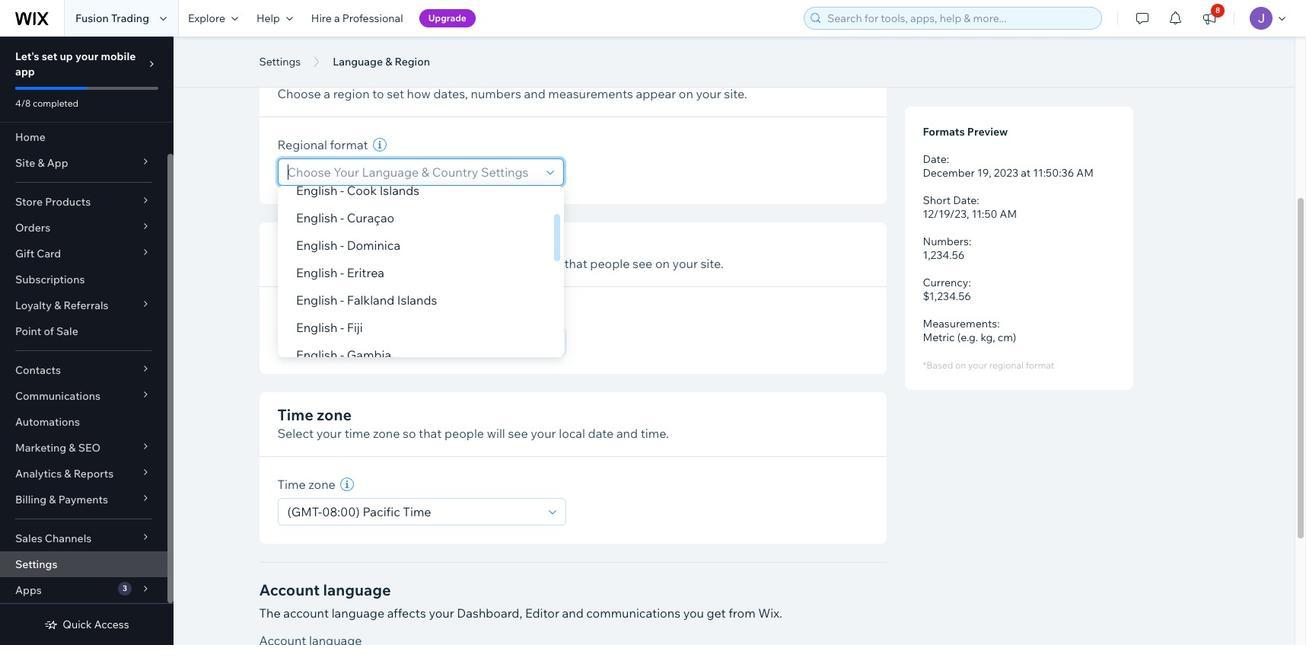 Task type: locate. For each thing, give the bounding box(es) containing it.
date inside date : december 19, 2023 at 11:50:36 am
[[923, 152, 947, 166]]

1 vertical spatial on
[[656, 256, 670, 271]]

a right hire
[[334, 11, 340, 25]]

am
[[1077, 166, 1094, 180], [1000, 207, 1018, 221]]

: for numbers
[[970, 235, 972, 248]]

0 vertical spatial am
[[1077, 166, 1094, 180]]

4 english from the top
[[296, 265, 337, 280]]

you left accept
[[398, 256, 419, 271]]

2 - from the top
[[340, 210, 344, 225]]

- for curaçao
[[340, 210, 344, 225]]

date : december 19, 2023 at 11:50:36 am
[[923, 152, 1094, 180]]

0 vertical spatial settings
[[259, 55, 301, 69]]

& for billing
[[49, 493, 56, 506]]

currency for currency choose the currency you accept for payments and that people see on your site.
[[278, 235, 345, 254]]

0 vertical spatial language
[[323, 580, 391, 599]]

1 horizontal spatial am
[[1077, 166, 1094, 180]]

regional format choose a region to set how dates, numbers and measurements appear on your site.
[[278, 65, 748, 101]]

region
[[395, 55, 430, 69]]

2 regional from the top
[[278, 137, 327, 152]]

regional up region
[[278, 65, 342, 85]]

am right 11:50
[[1000, 207, 1018, 221]]

measurements
[[923, 317, 998, 331]]

1 choose from the top
[[278, 86, 321, 101]]

0 horizontal spatial site.
[[701, 256, 724, 271]]

6 english from the top
[[296, 320, 337, 335]]

sales channels button
[[0, 525, 168, 551]]

: right kg,
[[998, 317, 1000, 331]]

islands for english - falkland islands
[[397, 292, 437, 308]]

language
[[333, 55, 383, 69]]

hire
[[311, 11, 332, 25]]

: inside numbers : 1,234.56
[[970, 235, 972, 248]]

currency left fiji
[[278, 307, 330, 322]]

metric
[[923, 331, 955, 344]]

language down 'account language' at left
[[332, 605, 385, 621]]

Choose Your Language & Country Settings field
[[283, 159, 542, 185]]

0 vertical spatial choose
[[278, 86, 321, 101]]

0 horizontal spatial that
[[419, 426, 442, 441]]

- for gambia
[[340, 347, 344, 363]]

and right numbers
[[524, 86, 546, 101]]

Choose Your Timezone Settings field
[[283, 499, 544, 525]]

- left gambia
[[340, 347, 344, 363]]

0 horizontal spatial you
[[398, 256, 419, 271]]

choose left "the"
[[278, 256, 321, 271]]

1 vertical spatial regional
[[278, 137, 327, 152]]

app
[[15, 65, 35, 78]]

- down english - eritrea
[[340, 292, 344, 308]]

sale
[[56, 324, 78, 338]]

english up english - curaçao at the left top of page
[[296, 183, 337, 198]]

islands
[[379, 183, 419, 198], [397, 292, 437, 308]]

0 vertical spatial set
[[42, 50, 57, 63]]

account language
[[259, 580, 391, 599]]

currency inside currency choose the currency you accept for payments and that people see on your site.
[[278, 235, 345, 254]]

language & region button
[[325, 50, 438, 73]]

currency down 1,234.56
[[923, 276, 969, 289]]

: right 1,234.56
[[970, 235, 972, 248]]

english up english - dominica
[[296, 210, 337, 225]]

1 vertical spatial currency
[[923, 276, 969, 289]]

and right payments
[[541, 256, 562, 271]]

site
[[15, 156, 35, 170]]

1 horizontal spatial you
[[684, 605, 704, 621]]

2 english from the top
[[296, 210, 337, 225]]

currency up "the"
[[278, 235, 345, 254]]

english - curaçao
[[296, 210, 394, 225]]

the
[[259, 605, 281, 621]]

& for analytics
[[64, 467, 71, 481]]

your inside "regional format choose a region to set how dates, numbers and measurements appear on your site."
[[696, 86, 722, 101]]

zone left so
[[373, 426, 400, 441]]

1 horizontal spatial people
[[590, 256, 630, 271]]

0 vertical spatial currency
[[278, 235, 345, 254]]

& right loyalty
[[54, 299, 61, 312]]

let's
[[15, 50, 39, 63]]

0 horizontal spatial set
[[42, 50, 57, 63]]

1 vertical spatial islands
[[397, 292, 437, 308]]

- up english - dominica
[[340, 210, 344, 225]]

2023
[[994, 166, 1019, 180]]

: for currency
[[969, 276, 972, 289]]

: down 19,
[[977, 193, 980, 207]]

1 horizontal spatial that
[[565, 256, 588, 271]]

choose
[[278, 86, 321, 101], [278, 256, 321, 271]]

3 english from the top
[[296, 238, 337, 253]]

4/8 completed
[[15, 97, 79, 109]]

time up select
[[278, 405, 314, 424]]

1 vertical spatial format
[[330, 137, 368, 152]]

0 vertical spatial site.
[[725, 86, 748, 101]]

*based on your regional format
[[923, 359, 1055, 371]]

currency
[[278, 235, 345, 254], [923, 276, 969, 289], [278, 307, 330, 322]]

format inside "regional format choose a region to set how dates, numbers and measurements appear on your site."
[[345, 65, 394, 85]]

& left reports
[[64, 467, 71, 481]]

1 vertical spatial am
[[1000, 207, 1018, 221]]

regional up english - cook islands
[[278, 137, 327, 152]]

: inside short date : 12/19/23, 11:50 am
[[977, 193, 980, 207]]

on inside currency choose the currency you accept for payments and that people see on your site.
[[656, 256, 670, 271]]

0 vertical spatial regional
[[278, 65, 342, 85]]

date right short
[[954, 193, 977, 207]]

1 time from the top
[[278, 405, 314, 424]]

1,234.56
[[923, 248, 965, 262]]

0 vertical spatial on
[[679, 86, 694, 101]]

0 vertical spatial time
[[278, 405, 314, 424]]

- left fiji
[[340, 320, 344, 335]]

so
[[403, 426, 416, 441]]

time.
[[641, 426, 669, 441]]

0 horizontal spatial people
[[445, 426, 484, 441]]

professional
[[343, 11, 403, 25]]

0 horizontal spatial settings
[[15, 557, 57, 571]]

7 english from the top
[[296, 347, 337, 363]]

1 horizontal spatial site.
[[725, 86, 748, 101]]

0 vertical spatial zone
[[317, 405, 352, 424]]

set left up
[[42, 50, 57, 63]]

:
[[947, 152, 950, 166], [977, 193, 980, 207], [970, 235, 972, 248], [969, 276, 972, 289], [998, 317, 1000, 331]]

dashboard,
[[457, 605, 523, 621]]

on
[[679, 86, 694, 101], [656, 256, 670, 271], [956, 359, 967, 371]]

hire a professional
[[311, 11, 403, 25]]

set right to
[[387, 86, 404, 101]]

*based
[[923, 359, 954, 371]]

you
[[398, 256, 419, 271], [684, 605, 704, 621]]

settings button
[[252, 50, 309, 73]]

: down numbers : 1,234.56 at top right
[[969, 276, 972, 289]]

2 choose from the top
[[278, 256, 321, 271]]

settings down help button
[[259, 55, 301, 69]]

1 vertical spatial date
[[954, 193, 977, 207]]

zone for time zone select your time zone so that people will see your local date and time.
[[317, 405, 352, 424]]

am inside date : december 19, 2023 at 11:50:36 am
[[1077, 166, 1094, 180]]

up
[[60, 50, 73, 63]]

1 horizontal spatial date
[[954, 193, 977, 207]]

gambia
[[347, 347, 391, 363]]

will
[[487, 426, 506, 441]]

settings inside sidebar element
[[15, 557, 57, 571]]

5 - from the top
[[340, 292, 344, 308]]

2 vertical spatial on
[[956, 359, 967, 371]]

1 - from the top
[[340, 183, 344, 198]]

that right so
[[419, 426, 442, 441]]

and
[[524, 86, 546, 101], [541, 256, 562, 271], [617, 426, 638, 441], [562, 605, 584, 621]]

loyalty
[[15, 299, 52, 312]]

1 vertical spatial that
[[419, 426, 442, 441]]

1 horizontal spatial settings
[[259, 55, 301, 69]]

time for time zone
[[278, 477, 306, 492]]

choose down settings button
[[278, 86, 321, 101]]

people
[[590, 256, 630, 271], [445, 426, 484, 441]]

english down english - fiji on the left of the page
[[296, 347, 337, 363]]

region
[[333, 86, 370, 101]]

Choose your currency field
[[283, 329, 544, 355]]

analytics & reports
[[15, 467, 114, 481]]

currency for currency
[[278, 307, 330, 322]]

currency
[[345, 256, 395, 271]]

1 vertical spatial see
[[508, 426, 528, 441]]

orders button
[[0, 215, 168, 241]]

6 - from the top
[[340, 320, 344, 335]]

a left region
[[324, 86, 331, 101]]

& inside button
[[385, 55, 393, 69]]

0 vertical spatial format
[[345, 65, 394, 85]]

11:50
[[972, 207, 998, 221]]

1 vertical spatial a
[[324, 86, 331, 101]]

marketing & seo
[[15, 441, 101, 455]]

islands right cook
[[379, 183, 419, 198]]

zone down select
[[309, 477, 336, 492]]

subscriptions link
[[0, 267, 168, 292]]

1 vertical spatial settings
[[15, 557, 57, 571]]

1 vertical spatial set
[[387, 86, 404, 101]]

2 vertical spatial currency
[[278, 307, 330, 322]]

numbers
[[923, 235, 970, 248]]

currency inside currency : $1,234.56
[[923, 276, 969, 289]]

& right site
[[38, 156, 45, 170]]

1 horizontal spatial on
[[679, 86, 694, 101]]

english up "the"
[[296, 238, 337, 253]]

2 vertical spatial zone
[[309, 477, 336, 492]]

app
[[47, 156, 68, 170]]

1 horizontal spatial set
[[387, 86, 404, 101]]

: inside measurements : metric (e.g. kg, cm)
[[998, 317, 1000, 331]]

- left eritrea
[[340, 265, 344, 280]]

4 - from the top
[[340, 265, 344, 280]]

& right billing
[[49, 493, 56, 506]]

regional inside "regional format choose a region to set how dates, numbers and measurements appear on your site."
[[278, 65, 342, 85]]

english up english - fiji on the left of the page
[[296, 292, 337, 308]]

account
[[284, 605, 329, 621]]

settings link
[[0, 551, 168, 577]]

settings for settings link
[[15, 557, 57, 571]]

1 horizontal spatial a
[[334, 11, 340, 25]]

1 vertical spatial zone
[[373, 426, 400, 441]]

1 regional from the top
[[278, 65, 342, 85]]

settings for settings button
[[259, 55, 301, 69]]

7 - from the top
[[340, 347, 344, 363]]

dates,
[[434, 86, 468, 101]]

time down select
[[278, 477, 306, 492]]

and right date
[[617, 426, 638, 441]]

: inside date : december 19, 2023 at 11:50:36 am
[[947, 152, 950, 166]]

1 english from the top
[[296, 183, 337, 198]]

2 time from the top
[[278, 477, 306, 492]]

0 horizontal spatial am
[[1000, 207, 1018, 221]]

1 horizontal spatial see
[[633, 256, 653, 271]]

regional
[[990, 359, 1024, 371]]

- up "the"
[[340, 238, 344, 253]]

falkland
[[347, 292, 394, 308]]

0 vertical spatial islands
[[379, 183, 419, 198]]

0 horizontal spatial a
[[324, 86, 331, 101]]

0 vertical spatial people
[[590, 256, 630, 271]]

loyalty & referrals
[[15, 299, 109, 312]]

automations
[[15, 415, 80, 429]]

settings inside button
[[259, 55, 301, 69]]

set
[[42, 50, 57, 63], [387, 86, 404, 101]]

english down english - dominica
[[296, 265, 337, 280]]

0 horizontal spatial on
[[656, 256, 670, 271]]

0 horizontal spatial date
[[923, 152, 947, 166]]

communications
[[587, 605, 681, 621]]

accept
[[422, 256, 460, 271]]

upgrade
[[429, 12, 467, 24]]

sidebar element
[[0, 37, 174, 645]]

zone
[[317, 405, 352, 424], [373, 426, 400, 441], [309, 477, 336, 492]]

list box
[[278, 177, 564, 369]]

3 - from the top
[[340, 238, 344, 253]]

: down formats
[[947, 152, 950, 166]]

1 vertical spatial people
[[445, 426, 484, 441]]

and inside time zone select your time zone so that people will see your local date and time.
[[617, 426, 638, 441]]

0 horizontal spatial see
[[508, 426, 528, 441]]

format for regional format
[[330, 137, 368, 152]]

on inside "regional format choose a region to set how dates, numbers and measurements appear on your site."
[[679, 86, 694, 101]]

time
[[345, 426, 370, 441]]

settings down sales
[[15, 557, 57, 571]]

date down formats
[[923, 152, 947, 166]]

see inside time zone select your time zone so that people will see your local date and time.
[[508, 426, 528, 441]]

- left cook
[[340, 183, 344, 198]]

5 english from the top
[[296, 292, 337, 308]]

you inside currency choose the currency you accept for payments and that people see on your site.
[[398, 256, 419, 271]]

regional for regional format choose a region to set how dates, numbers and measurements appear on your site.
[[278, 65, 342, 85]]

date
[[588, 426, 614, 441]]

your inside let's set up your mobile app
[[75, 50, 98, 63]]

format up to
[[345, 65, 394, 85]]

format right 'regional'
[[1026, 359, 1055, 371]]

english left fiji
[[296, 320, 337, 335]]

language up affects
[[323, 580, 391, 599]]

0 vertical spatial see
[[633, 256, 653, 271]]

0 vertical spatial date
[[923, 152, 947, 166]]

site. inside "regional format choose a region to set how dates, numbers and measurements appear on your site."
[[725, 86, 748, 101]]

site & app
[[15, 156, 68, 170]]

& left seo
[[69, 441, 76, 455]]

$1,234.56
[[923, 289, 972, 303]]

1 vertical spatial you
[[684, 605, 704, 621]]

0 vertical spatial that
[[565, 256, 588, 271]]

islands up the choose your currency field
[[397, 292, 437, 308]]

that right payments
[[565, 256, 588, 271]]

format up english - cook islands
[[330, 137, 368, 152]]

2 vertical spatial format
[[1026, 359, 1055, 371]]

zone up time
[[317, 405, 352, 424]]

1 vertical spatial time
[[278, 477, 306, 492]]

regional
[[278, 65, 342, 85], [278, 137, 327, 152]]

1 vertical spatial site.
[[701, 256, 724, 271]]

& left region
[[385, 55, 393, 69]]

and inside currency choose the currency you accept for payments and that people see on your site.
[[541, 256, 562, 271]]

am right 11:50:36
[[1077, 166, 1094, 180]]

0 vertical spatial you
[[398, 256, 419, 271]]

: inside currency : $1,234.56
[[969, 276, 972, 289]]

people inside time zone select your time zone so that people will see your local date and time.
[[445, 426, 484, 441]]

english - gambia
[[296, 347, 391, 363]]

: for measurements
[[998, 317, 1000, 331]]

formats preview
[[923, 125, 1009, 139]]

1 vertical spatial choose
[[278, 256, 321, 271]]

store products button
[[0, 189, 168, 215]]

set inside "regional format choose a region to set how dates, numbers and measurements appear on your site."
[[387, 86, 404, 101]]

list box containing english - cook islands
[[278, 177, 564, 369]]

time inside time zone select your time zone so that people will see your local date and time.
[[278, 405, 314, 424]]

kg,
[[981, 331, 996, 344]]

you left get
[[684, 605, 704, 621]]



Task type: vqa. For each thing, say whether or not it's contained in the screenshot.


Task type: describe. For each thing, give the bounding box(es) containing it.
sales
[[15, 532, 42, 545]]

people inside currency choose the currency you accept for payments and that people see on your site.
[[590, 256, 630, 271]]

a inside "regional format choose a region to set how dates, numbers and measurements appear on your site."
[[324, 86, 331, 101]]

automations link
[[0, 409, 168, 435]]

help
[[257, 11, 280, 25]]

see inside currency choose the currency you accept for payments and that people see on your site.
[[633, 256, 653, 271]]

set inside let's set up your mobile app
[[42, 50, 57, 63]]

currency : $1,234.56
[[923, 276, 972, 303]]

Search for tools, apps, help & more... field
[[823, 8, 1097, 29]]

- for cook
[[340, 183, 344, 198]]

am inside short date : 12/19/23, 11:50 am
[[1000, 207, 1018, 221]]

english for english - curaçao
[[296, 210, 337, 225]]

explore
[[188, 11, 225, 25]]

english - falkland islands
[[296, 292, 437, 308]]

get
[[707, 605, 726, 621]]

mobile
[[101, 50, 136, 63]]

choose inside currency choose the currency you accept for payments and that people see on your site.
[[278, 256, 321, 271]]

of
[[44, 324, 54, 338]]

8
[[1216, 5, 1221, 15]]

- for falkland
[[340, 292, 344, 308]]

gift card
[[15, 247, 61, 260]]

the account language affects your dashboard, editor and communications you get from wix.
[[259, 605, 783, 621]]

islands for english - cook islands
[[379, 183, 419, 198]]

preview
[[968, 125, 1009, 139]]

fusion trading
[[75, 11, 149, 25]]

time zone
[[278, 477, 336, 492]]

site & app button
[[0, 150, 168, 176]]

december
[[923, 166, 975, 180]]

- for eritrea
[[340, 265, 344, 280]]

point of sale
[[15, 324, 78, 338]]

payments
[[58, 493, 108, 506]]

fusion
[[75, 11, 109, 25]]

date inside short date : 12/19/23, 11:50 am
[[954, 193, 977, 207]]

seo
[[78, 441, 101, 455]]

referrals
[[64, 299, 109, 312]]

and inside "regional format choose a region to set how dates, numbers and measurements appear on your site."
[[524, 86, 546, 101]]

short
[[923, 193, 951, 207]]

channels
[[45, 532, 92, 545]]

choose inside "regional format choose a region to set how dates, numbers and measurements appear on your site."
[[278, 86, 321, 101]]

gift
[[15, 247, 34, 260]]

subscriptions
[[15, 273, 85, 286]]

english for english - gambia
[[296, 347, 337, 363]]

currency choose the currency you accept for payments and that people see on your site.
[[278, 235, 724, 271]]

completed
[[33, 97, 79, 109]]

2 horizontal spatial on
[[956, 359, 967, 371]]

english - fiji
[[296, 320, 363, 335]]

& for marketing
[[69, 441, 76, 455]]

eritrea
[[347, 265, 384, 280]]

cook
[[347, 183, 377, 198]]

billing & payments
[[15, 493, 108, 506]]

quick access button
[[44, 618, 129, 631]]

contacts button
[[0, 357, 168, 383]]

loyalty & referrals button
[[0, 292, 168, 318]]

11:50:36
[[1034, 166, 1075, 180]]

how
[[407, 86, 431, 101]]

point of sale link
[[0, 318, 168, 344]]

marketing & seo button
[[0, 435, 168, 461]]

trading
[[111, 11, 149, 25]]

numbers : 1,234.56
[[923, 235, 972, 262]]

4/8
[[15, 97, 31, 109]]

point
[[15, 324, 41, 338]]

& for language
[[385, 55, 393, 69]]

english for english - eritrea
[[296, 265, 337, 280]]

& for site
[[38, 156, 45, 170]]

12/19/23,
[[923, 207, 970, 221]]

site. inside currency choose the currency you accept for payments and that people see on your site.
[[701, 256, 724, 271]]

english - dominica
[[296, 238, 400, 253]]

store
[[15, 195, 43, 209]]

for
[[463, 256, 479, 271]]

appear
[[636, 86, 676, 101]]

measurements
[[549, 86, 634, 101]]

that inside time zone select your time zone so that people will see your local date and time.
[[419, 426, 442, 441]]

- for fiji
[[340, 320, 344, 335]]

contacts
[[15, 363, 61, 377]]

(e.g.
[[958, 331, 979, 344]]

from
[[729, 605, 756, 621]]

communications button
[[0, 383, 168, 409]]

billing & payments button
[[0, 487, 168, 513]]

english for english - fiji
[[296, 320, 337, 335]]

& for loyalty
[[54, 299, 61, 312]]

: for date
[[947, 152, 950, 166]]

language & region
[[333, 55, 430, 69]]

measurements : metric (e.g. kg, cm)
[[923, 317, 1017, 344]]

your inside currency choose the currency you accept for payments and that people see on your site.
[[673, 256, 698, 271]]

and right the editor
[[562, 605, 584, 621]]

store products
[[15, 195, 91, 209]]

english for english - dominica
[[296, 238, 337, 253]]

english - eritrea
[[296, 265, 384, 280]]

home
[[15, 130, 46, 144]]

numbers
[[471, 86, 522, 101]]

zone for time zone
[[309, 477, 336, 492]]

- for dominica
[[340, 238, 344, 253]]

to
[[373, 86, 384, 101]]

card
[[37, 247, 61, 260]]

1 vertical spatial language
[[332, 605, 385, 621]]

help button
[[247, 0, 302, 37]]

select
[[278, 426, 314, 441]]

editor
[[525, 605, 560, 621]]

that inside currency choose the currency you accept for payments and that people see on your site.
[[565, 256, 588, 271]]

formats
[[923, 125, 965, 139]]

english - cook islands
[[296, 183, 419, 198]]

billing
[[15, 493, 47, 506]]

products
[[45, 195, 91, 209]]

time for time zone select your time zone so that people will see your local date and time.
[[278, 405, 314, 424]]

quick
[[63, 618, 92, 631]]

regional for regional format
[[278, 137, 327, 152]]

analytics & reports button
[[0, 461, 168, 487]]

english for english - cook islands
[[296, 183, 337, 198]]

0 vertical spatial a
[[334, 11, 340, 25]]

access
[[94, 618, 129, 631]]

at
[[1021, 166, 1031, 180]]

currency for currency : $1,234.56
[[923, 276, 969, 289]]

format for regional format choose a region to set how dates, numbers and measurements appear on your site.
[[345, 65, 394, 85]]

english for english - falkland islands
[[296, 292, 337, 308]]



